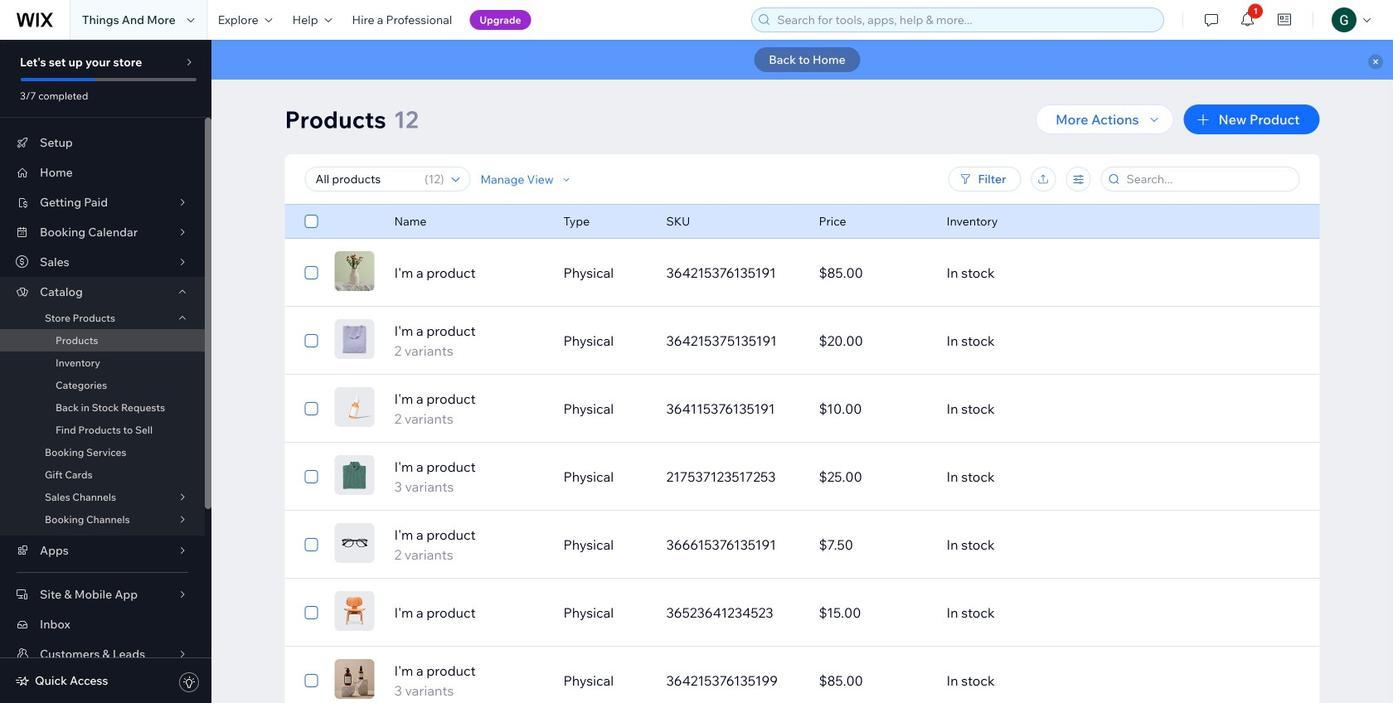 Task type: describe. For each thing, give the bounding box(es) containing it.
Search for tools, apps, help & more... field
[[773, 8, 1159, 32]]



Task type: vqa. For each thing, say whether or not it's contained in the screenshot.
Account Settings
no



Task type: locate. For each thing, give the bounding box(es) containing it.
alert
[[212, 40, 1394, 80]]

sidebar element
[[0, 40, 212, 703]]

None checkbox
[[305, 399, 318, 419], [305, 467, 318, 487], [305, 535, 318, 555], [305, 671, 318, 691], [305, 399, 318, 419], [305, 467, 318, 487], [305, 535, 318, 555], [305, 671, 318, 691]]

Search... field
[[1122, 168, 1295, 191]]

Unsaved view field
[[311, 168, 420, 191]]

None checkbox
[[305, 212, 318, 231], [305, 263, 318, 283], [305, 331, 318, 351], [305, 603, 318, 623], [305, 212, 318, 231], [305, 263, 318, 283], [305, 331, 318, 351], [305, 603, 318, 623]]



